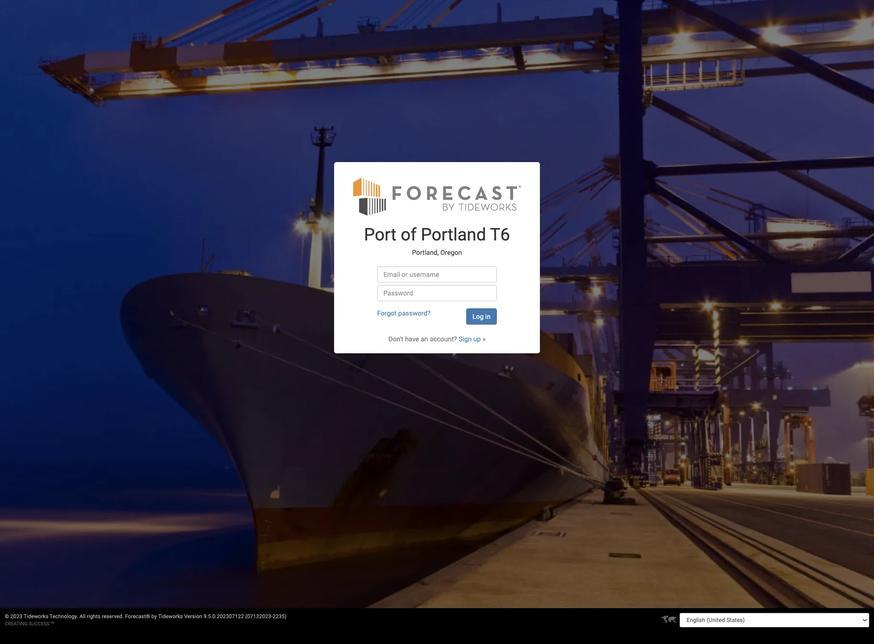Task type: locate. For each thing, give the bounding box(es) containing it.
in
[[485, 313, 491, 321]]

»
[[482, 335, 486, 343]]

portland,
[[412, 249, 439, 257]]

0 horizontal spatial tideworks
[[24, 614, 48, 620]]

password?
[[398, 310, 431, 317]]

Password password field
[[377, 285, 497, 301]]

forgot
[[377, 310, 397, 317]]

version
[[184, 614, 202, 620]]

of
[[401, 225, 417, 245]]

don't have an account? sign up »
[[388, 335, 486, 343]]

sign up » link
[[459, 335, 486, 343]]

don't
[[388, 335, 403, 343]]

tideworks up success
[[24, 614, 48, 620]]

port
[[364, 225, 397, 245]]

log in button
[[466, 309, 497, 325]]

technology.
[[50, 614, 78, 620]]

tideworks
[[24, 614, 48, 620], [158, 614, 183, 620]]

t6
[[490, 225, 510, 245]]

forgot password? log in
[[377, 310, 491, 321]]

tideworks right by
[[158, 614, 183, 620]]

forgot password? link
[[377, 310, 431, 317]]

© 2023 tideworks technology. all rights reserved. forecast® by tideworks version 9.5.0.202307122 (07122023-2235) creating success ℠
[[5, 614, 287, 627]]

1 horizontal spatial tideworks
[[158, 614, 183, 620]]

port of portland t6 portland, oregon
[[364, 225, 510, 257]]

©
[[5, 614, 9, 620]]

9.5.0.202307122
[[204, 614, 244, 620]]

2 tideworks from the left
[[158, 614, 183, 620]]

creating
[[5, 622, 27, 627]]

forecast®
[[125, 614, 150, 620]]

2023
[[10, 614, 22, 620]]

by
[[151, 614, 157, 620]]



Task type: vqa. For each thing, say whether or not it's contained in the screenshot.
© 2023 Tideworks Technology. All rights reserved.
no



Task type: describe. For each thing, give the bounding box(es) containing it.
℠
[[51, 622, 54, 627]]

up
[[473, 335, 481, 343]]

portland
[[421, 225, 486, 245]]

Email or username text field
[[377, 267, 497, 283]]

oregon
[[440, 249, 462, 257]]

sign
[[459, 335, 472, 343]]

forecast® by tideworks image
[[353, 177, 521, 216]]

account?
[[430, 335, 457, 343]]

(07122023-
[[245, 614, 273, 620]]

1 tideworks from the left
[[24, 614, 48, 620]]

reserved.
[[102, 614, 124, 620]]

have
[[405, 335, 419, 343]]

success
[[29, 622, 49, 627]]

an
[[421, 335, 428, 343]]

2235)
[[273, 614, 287, 620]]

rights
[[87, 614, 100, 620]]

log
[[472, 313, 484, 321]]

all
[[79, 614, 86, 620]]



